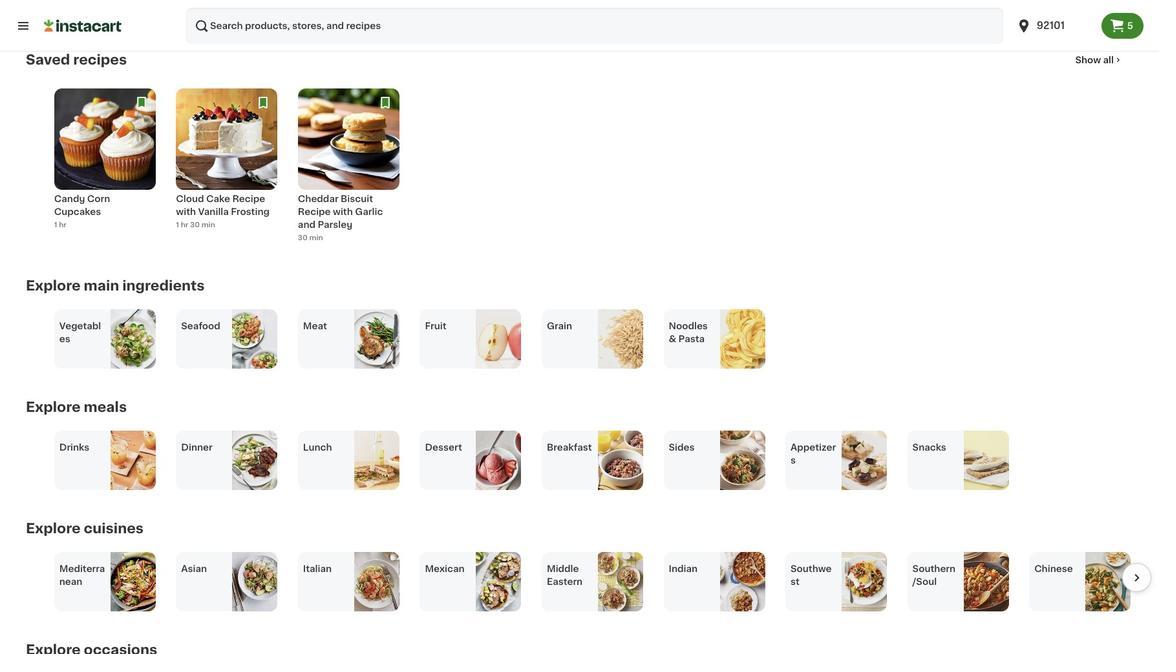 Task type: describe. For each thing, give the bounding box(es) containing it.
fruit link
[[420, 309, 521, 369]]

explore cuisines
[[26, 522, 144, 536]]

5 button
[[1102, 13, 1144, 39]]

breakfast link
[[542, 431, 643, 490]]

chinese link
[[1029, 552, 1131, 612]]

main
[[84, 279, 119, 293]]

meat link
[[298, 309, 399, 369]]

5
[[1127, 21, 1133, 30]]

appetizer
[[791, 443, 836, 452]]

cheddar biscuit recipe with garlic and parsley
[[298, 194, 383, 229]]

meat
[[303, 322, 327, 331]]

recipes
[[73, 53, 127, 66]]

Search field
[[186, 8, 1003, 44]]

candy corn cupcakes
[[54, 194, 110, 216]]

dinner link
[[176, 431, 278, 490]]

lunch
[[303, 443, 332, 452]]

item carousel region
[[26, 552, 1151, 612]]

recipe card group containing cloud cake recipe with vanilla frosting
[[176, 88, 278, 247]]

southwe st
[[791, 565, 832, 587]]

show all link
[[1075, 53, 1123, 66]]

mediterra
[[59, 565, 105, 574]]

saved
[[26, 53, 70, 66]]

asian link
[[176, 552, 278, 612]]

mediterra nean
[[59, 565, 105, 587]]

snacks
[[913, 443, 946, 452]]

saved recipes link
[[26, 52, 127, 68]]

appetizer s link
[[786, 431, 887, 490]]

1 for cloud cake recipe with vanilla frosting
[[176, 221, 179, 228]]

eastern
[[547, 578, 583, 587]]

explore meals
[[26, 401, 127, 414]]

dessert link
[[420, 431, 521, 490]]

hr for candy corn cupcakes
[[59, 221, 66, 228]]

middle eastern
[[547, 565, 583, 587]]

sides
[[669, 443, 695, 452]]

dessert
[[425, 443, 462, 452]]

southwe st link
[[786, 552, 887, 612]]

sides link
[[664, 431, 765, 490]]

snacks link
[[907, 431, 1009, 490]]

instacart logo image
[[44, 18, 122, 34]]

frosting
[[231, 207, 270, 216]]

recipe card group containing cheddar biscuit recipe with garlic and parsley
[[298, 88, 399, 247]]

vegetabl
[[59, 322, 101, 331]]

saved recipes
[[26, 53, 127, 66]]

pasta
[[679, 335, 705, 344]]

breakfast
[[547, 443, 592, 452]]

s
[[791, 456, 796, 465]]

garlic
[[355, 207, 383, 216]]

indian link
[[664, 552, 765, 612]]

recipe card group containing candy corn cupcakes
[[54, 88, 156, 247]]

explore main ingredients
[[26, 279, 205, 293]]

asian
[[181, 565, 207, 574]]

show all
[[1075, 55, 1114, 64]]

italian
[[303, 565, 332, 574]]

appetizer s
[[791, 443, 836, 465]]

1 hr
[[54, 221, 66, 228]]

biscuit
[[341, 194, 373, 203]]

nean
[[59, 578, 82, 587]]

vanilla
[[198, 207, 229, 216]]

italian link
[[298, 552, 399, 612]]

lunch link
[[298, 431, 399, 490]]

30 min
[[298, 234, 323, 241]]

seafood link
[[176, 309, 278, 369]]

with for cheddar
[[333, 207, 353, 216]]

1 vertical spatial 30
[[298, 234, 308, 241]]

southern
[[913, 565, 956, 574]]

2 92101 button from the left
[[1016, 8, 1094, 44]]



Task type: vqa. For each thing, say whether or not it's contained in the screenshot.
Candy Corn Cupcakes hr
yes



Task type: locate. For each thing, give the bounding box(es) containing it.
92101
[[1037, 21, 1065, 30]]

grain
[[547, 322, 572, 331]]

explore
[[26, 279, 81, 293], [26, 401, 81, 414], [26, 522, 81, 536]]

1 down cloud
[[176, 221, 179, 228]]

vegetabl es link
[[54, 309, 156, 369]]

explore for explore main ingredients
[[26, 279, 81, 293]]

0 horizontal spatial with
[[176, 207, 196, 216]]

30 down the and at the left top
[[298, 234, 308, 241]]

1 hr 30 min
[[176, 221, 215, 228]]

chinese
[[1035, 565, 1073, 574]]

seafood
[[181, 322, 220, 331]]

with for cloud
[[176, 207, 196, 216]]

1 recipe card group from the left
[[54, 88, 156, 247]]

vegetabl es
[[59, 322, 101, 344]]

/soul
[[913, 578, 937, 587]]

0 horizontal spatial hr
[[59, 221, 66, 228]]

explore up drinks
[[26, 401, 81, 414]]

1 horizontal spatial recipe card group
[[176, 88, 278, 247]]

noodles & pasta
[[669, 322, 708, 344]]

1 with from the left
[[176, 207, 196, 216]]

1 explore from the top
[[26, 279, 81, 293]]

recipe
[[232, 194, 265, 203], [298, 207, 331, 216]]

0 horizontal spatial 30
[[190, 221, 200, 228]]

mexican
[[425, 565, 465, 574]]

explore left main
[[26, 279, 81, 293]]

cupcakes
[[54, 207, 101, 216]]

southwe
[[791, 565, 832, 574]]

2 vertical spatial explore
[[26, 522, 81, 536]]

1 horizontal spatial recipe
[[298, 207, 331, 216]]

0 horizontal spatial 1
[[54, 221, 57, 228]]

1 1 from the left
[[54, 221, 57, 228]]

30 down 'vanilla'
[[190, 221, 200, 228]]

with up parsley
[[333, 207, 353, 216]]

candy
[[54, 194, 85, 203]]

cheddar
[[298, 194, 339, 203]]

southern /soul link
[[907, 552, 1009, 612]]

with down cloud
[[176, 207, 196, 216]]

&
[[669, 335, 676, 344]]

2 horizontal spatial recipe card group
[[298, 88, 399, 247]]

2 hr from the left
[[181, 221, 188, 228]]

None search field
[[186, 8, 1003, 44]]

1 hr from the left
[[59, 221, 66, 228]]

drinks
[[59, 443, 89, 452]]

hr
[[59, 221, 66, 228], [181, 221, 188, 228]]

2 1 from the left
[[176, 221, 179, 228]]

explore for explore cuisines
[[26, 522, 81, 536]]

2 explore from the top
[[26, 401, 81, 414]]

hr for cloud cake recipe with vanilla frosting
[[181, 221, 188, 228]]

0 horizontal spatial min
[[202, 221, 215, 228]]

es
[[59, 335, 70, 344]]

hr down cloud
[[181, 221, 188, 228]]

all
[[1103, 55, 1114, 64]]

indian
[[669, 565, 698, 574]]

southern /soul
[[913, 565, 956, 587]]

grain link
[[542, 309, 643, 369]]

noodles
[[669, 322, 708, 331]]

with inside the cheddar biscuit recipe with garlic and parsley
[[333, 207, 353, 216]]

noodles & pasta link
[[664, 309, 765, 369]]

st
[[791, 578, 800, 587]]

92101 button
[[1008, 8, 1102, 44], [1016, 8, 1094, 44]]

middle
[[547, 565, 579, 574]]

recipe inside cloud cake recipe with vanilla frosting
[[232, 194, 265, 203]]

recipe up frosting
[[232, 194, 265, 203]]

0 horizontal spatial recipe
[[232, 194, 265, 203]]

2 with from the left
[[333, 207, 353, 216]]

min down the and at the left top
[[309, 234, 323, 241]]

drinks link
[[54, 431, 156, 490]]

3 explore from the top
[[26, 522, 81, 536]]

corn
[[87, 194, 110, 203]]

min
[[202, 221, 215, 228], [309, 234, 323, 241]]

1 down cupcakes
[[54, 221, 57, 228]]

meals
[[84, 401, 127, 414]]

and
[[298, 220, 316, 229]]

1 horizontal spatial 30
[[298, 234, 308, 241]]

1 vertical spatial min
[[309, 234, 323, 241]]

0 vertical spatial 30
[[190, 221, 200, 228]]

2 recipe card group from the left
[[176, 88, 278, 247]]

1
[[54, 221, 57, 228], [176, 221, 179, 228]]

show
[[1075, 55, 1101, 64]]

recipe for and
[[298, 207, 331, 216]]

1 for candy corn cupcakes
[[54, 221, 57, 228]]

1 vertical spatial recipe
[[298, 207, 331, 216]]

min down 'vanilla'
[[202, 221, 215, 228]]

1 horizontal spatial hr
[[181, 221, 188, 228]]

ingredients
[[122, 279, 205, 293]]

cuisines
[[84, 522, 144, 536]]

1 horizontal spatial with
[[333, 207, 353, 216]]

parsley
[[318, 220, 352, 229]]

recipe for frosting
[[232, 194, 265, 203]]

recipe inside the cheddar biscuit recipe with garlic and parsley
[[298, 207, 331, 216]]

recipe card group
[[54, 88, 156, 247], [176, 88, 278, 247], [298, 88, 399, 247]]

30
[[190, 221, 200, 228], [298, 234, 308, 241]]

0 vertical spatial min
[[202, 221, 215, 228]]

1 vertical spatial explore
[[26, 401, 81, 414]]

fruit
[[425, 322, 447, 331]]

0 vertical spatial recipe
[[232, 194, 265, 203]]

1 horizontal spatial min
[[309, 234, 323, 241]]

recipe down cheddar
[[298, 207, 331, 216]]

cake
[[206, 194, 230, 203]]

explore up mediterra
[[26, 522, 81, 536]]

middle eastern link
[[542, 552, 643, 612]]

0 horizontal spatial recipe card group
[[54, 88, 156, 247]]

3 recipe card group from the left
[[298, 88, 399, 247]]

cloud cake recipe with vanilla frosting
[[176, 194, 270, 216]]

mexican link
[[420, 552, 521, 612]]

0 vertical spatial explore
[[26, 279, 81, 293]]

mediterra nean link
[[54, 552, 156, 612]]

1 horizontal spatial 1
[[176, 221, 179, 228]]

explore for explore meals
[[26, 401, 81, 414]]

hr down cupcakes
[[59, 221, 66, 228]]

with
[[176, 207, 196, 216], [333, 207, 353, 216]]

cloud
[[176, 194, 204, 203]]

with inside cloud cake recipe with vanilla frosting
[[176, 207, 196, 216]]

dinner
[[181, 443, 213, 452]]

1 92101 button from the left
[[1008, 8, 1102, 44]]



